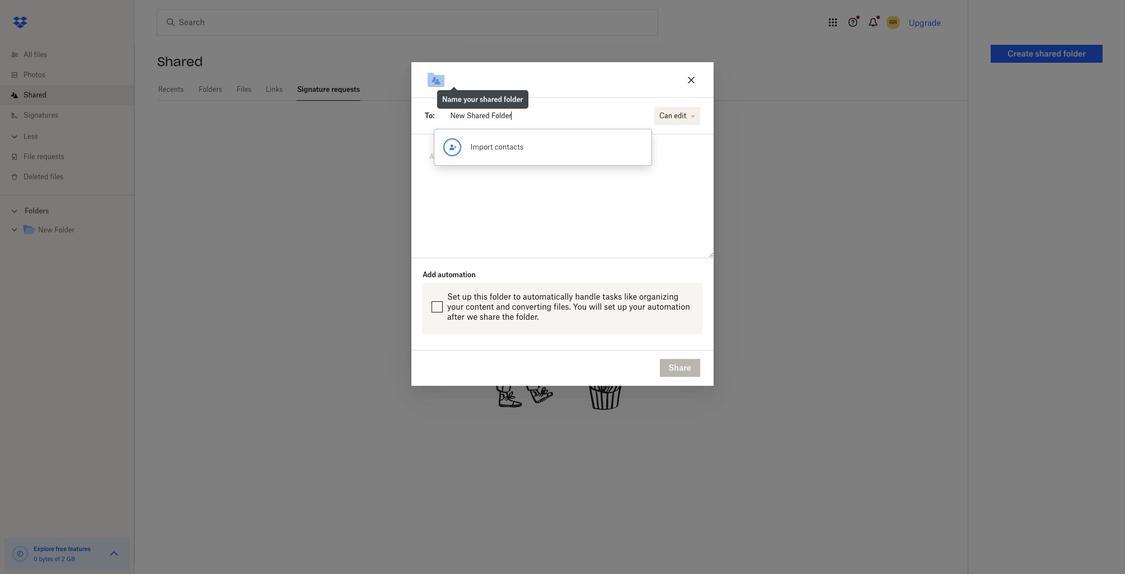 Task type: locate. For each thing, give the bounding box(es) containing it.
import contacts
[[471, 142, 524, 151]]

0 horizontal spatial requests
[[37, 152, 64, 161]]

converting
[[512, 302, 552, 311]]

shared inside create shared folder button
[[1036, 49, 1062, 58]]

your right name
[[464, 95, 478, 103]]

file requests
[[24, 152, 64, 161]]

set
[[604, 302, 616, 311]]

shared inside sharing modal dialog
[[480, 95, 502, 103]]

0
[[34, 556, 37, 562]]

folder for set up this folder to automatically handle tasks like organizing your content and converting files. you will set up your automation after we share the folder.
[[490, 291, 511, 301]]

1 vertical spatial files
[[50, 172, 63, 181]]

the
[[502, 312, 514, 321]]

0 horizontal spatial folders
[[25, 207, 49, 215]]

shared inside 'list item'
[[24, 91, 46, 99]]

1 vertical spatial shared
[[24, 91, 46, 99]]

0 horizontal spatial shared
[[480, 95, 502, 103]]

share
[[480, 312, 500, 321]]

files right the all
[[34, 50, 47, 59]]

Add a message (optional) text field
[[425, 148, 701, 173]]

shared
[[157, 54, 203, 69], [24, 91, 46, 99]]

0 horizontal spatial automation
[[438, 270, 476, 279]]

2 vertical spatial folder
[[490, 291, 511, 301]]

automation down organizing
[[648, 302, 690, 311]]

signatures
[[24, 111, 58, 119]]

folder inside 'set up this folder to automatically handle tasks like organizing your content and converting files. you will set up your automation after we share the folder.'
[[490, 291, 511, 301]]

folder up and on the bottom left
[[490, 291, 511, 301]]

links
[[266, 85, 283, 94]]

folder
[[1064, 49, 1086, 58], [504, 95, 523, 103], [490, 291, 511, 301]]

list
[[0, 38, 134, 195]]

1 horizontal spatial files
[[50, 172, 63, 181]]

folders left files at the left top
[[199, 85, 222, 94]]

0 horizontal spatial up
[[462, 291, 472, 301]]

Import contacts field
[[435, 104, 652, 165]]

1 vertical spatial shared
[[480, 95, 502, 103]]

add automation
[[423, 270, 476, 279]]

like
[[625, 291, 637, 301]]

requests
[[331, 85, 360, 94], [534, 146, 591, 162], [37, 152, 64, 161]]

new
[[38, 226, 53, 234]]

1 horizontal spatial requests
[[331, 85, 360, 94]]

shared up recents link
[[157, 54, 203, 69]]

folders up new
[[25, 207, 49, 215]]

shared right the create
[[1036, 49, 1062, 58]]

when you request signatures, they'll appear here.
[[441, 169, 675, 181]]

folder up 'contact name' field at the top
[[504, 95, 523, 103]]

appear
[[615, 169, 648, 181]]

they'll
[[585, 169, 612, 181]]

Contact name field
[[446, 107, 650, 125]]

deleted files
[[24, 172, 63, 181]]

requests right signature
[[331, 85, 360, 94]]

name your shared folder
[[442, 95, 523, 103]]

folder right the create
[[1064, 49, 1086, 58]]

all
[[24, 50, 32, 59]]

files
[[34, 50, 47, 59], [50, 172, 63, 181]]

set up this folder to automatically handle tasks like organizing your content and converting files. you will set up your automation after we share the folder.
[[447, 291, 690, 321]]

upgrade link
[[909, 18, 941, 27]]

contacts
[[495, 142, 524, 151]]

name
[[442, 95, 462, 103]]

all files
[[24, 50, 47, 59]]

create shared folder
[[1008, 49, 1086, 58]]

0 horizontal spatial shared
[[24, 91, 46, 99]]

list containing all files
[[0, 38, 134, 195]]

up
[[462, 291, 472, 301], [618, 302, 627, 311]]

requests up when you request signatures, they'll appear here.
[[534, 146, 591, 162]]

shared right name
[[480, 95, 502, 103]]

0 vertical spatial folders
[[199, 85, 222, 94]]

handle
[[575, 291, 601, 301]]

can edit
[[660, 111, 687, 120]]

files
[[237, 85, 252, 94]]

folder.
[[516, 312, 539, 321]]

you
[[471, 169, 488, 181]]

shared list item
[[0, 85, 134, 105]]

bytes
[[39, 556, 53, 562]]

shared
[[1036, 49, 1062, 58], [480, 95, 502, 103]]

can
[[660, 111, 673, 120]]

0 vertical spatial files
[[34, 50, 47, 59]]

1 horizontal spatial up
[[618, 302, 627, 311]]

2
[[61, 556, 65, 562]]

progress
[[611, 146, 667, 162]]

0 horizontal spatial files
[[34, 50, 47, 59]]

less image
[[9, 131, 20, 142]]

your down like
[[629, 302, 646, 311]]

less
[[24, 132, 38, 141]]

folders inside folders 'link'
[[199, 85, 222, 94]]

upgrade
[[909, 18, 941, 27]]

folders
[[199, 85, 222, 94], [25, 207, 49, 215]]

0 vertical spatial folder
[[1064, 49, 1086, 58]]

1 horizontal spatial folders
[[199, 85, 222, 94]]

files.
[[554, 302, 571, 311]]

request
[[491, 169, 527, 181]]

after
[[447, 312, 465, 321]]

new folder
[[38, 226, 75, 234]]

0 vertical spatial automation
[[438, 270, 476, 279]]

organizing
[[640, 291, 679, 301]]

1 vertical spatial folders
[[25, 207, 49, 215]]

automation up set
[[438, 270, 476, 279]]

shared down photos
[[24, 91, 46, 99]]

automation inside 'set up this folder to automatically handle tasks like organizing your content and converting files. you will set up your automation after we share the folder.'
[[648, 302, 690, 311]]

0 vertical spatial shared
[[1036, 49, 1062, 58]]

1 vertical spatial folder
[[504, 95, 523, 103]]

automation
[[438, 270, 476, 279], [648, 302, 690, 311]]

deleted files link
[[9, 167, 134, 187]]

0 vertical spatial shared
[[157, 54, 203, 69]]

files right deleted
[[50, 172, 63, 181]]

1 vertical spatial automation
[[648, 302, 690, 311]]

photos
[[24, 71, 45, 79]]

1 horizontal spatial shared
[[1036, 49, 1062, 58]]

signature requests
[[297, 85, 360, 94]]

no signature requests in progress
[[449, 146, 667, 162]]

folder for name your shared folder
[[504, 95, 523, 103]]

photos link
[[9, 65, 134, 85]]

share button
[[660, 359, 701, 377]]

signatures link
[[9, 105, 134, 125]]

features
[[68, 545, 91, 552]]

requests right file on the left top
[[37, 152, 64, 161]]

illustration of an empty shelf image
[[474, 244, 642, 412]]

tab list
[[157, 78, 968, 101]]

1 horizontal spatial automation
[[648, 302, 690, 311]]

your
[[464, 95, 478, 103], [447, 302, 464, 311], [629, 302, 646, 311]]

create
[[1008, 49, 1034, 58]]



Task type: vqa. For each thing, say whether or not it's contained in the screenshot.
topmost logo
no



Task type: describe. For each thing, give the bounding box(es) containing it.
to
[[514, 291, 521, 301]]

tasks
[[603, 291, 622, 301]]

files link
[[236, 78, 252, 99]]

explore free features 0 bytes of 2 gb
[[34, 545, 91, 562]]

quota usage element
[[11, 545, 29, 563]]

edit
[[674, 111, 687, 120]]

links link
[[265, 78, 283, 99]]

0 vertical spatial up
[[462, 291, 472, 301]]

create shared folder button
[[991, 45, 1103, 63]]

share
[[669, 363, 692, 372]]

2 horizontal spatial requests
[[534, 146, 591, 162]]

sharing modal dialog
[[412, 62, 714, 475]]

dropbox image
[[9, 11, 31, 34]]

automatically
[[523, 291, 573, 301]]

we
[[467, 312, 478, 321]]

set
[[447, 291, 460, 301]]

no
[[449, 146, 466, 162]]

requests for signature requests
[[331, 85, 360, 94]]

explore
[[34, 545, 54, 552]]

recents link
[[157, 78, 185, 99]]

requests for file requests
[[37, 152, 64, 161]]

tab list containing recents
[[157, 78, 968, 101]]

to:
[[425, 111, 435, 120]]

folder inside button
[[1064, 49, 1086, 58]]

signature
[[297, 85, 330, 94]]

signature requests link
[[297, 78, 361, 99]]

1 vertical spatial up
[[618, 302, 627, 311]]

gb
[[66, 556, 75, 562]]

this
[[474, 291, 488, 301]]

recents
[[158, 85, 184, 94]]

folders inside folders button
[[25, 207, 49, 215]]

file
[[24, 152, 35, 161]]

when
[[441, 169, 468, 181]]

file requests link
[[9, 147, 134, 167]]

shared link
[[9, 85, 134, 105]]

new folder link
[[22, 223, 125, 238]]

1 horizontal spatial shared
[[157, 54, 203, 69]]

and
[[496, 302, 510, 311]]

can edit button
[[655, 107, 701, 125]]

files for deleted files
[[50, 172, 63, 181]]

folders button
[[0, 202, 134, 219]]

import
[[471, 142, 493, 151]]

folders link
[[198, 78, 223, 99]]

add
[[423, 270, 436, 279]]

content
[[466, 302, 494, 311]]

files for all files
[[34, 50, 47, 59]]

you
[[573, 302, 587, 311]]

here.
[[651, 169, 675, 181]]

signatures,
[[530, 169, 582, 181]]

will
[[589, 302, 602, 311]]

all files link
[[9, 45, 134, 65]]

of
[[55, 556, 60, 562]]

deleted
[[24, 172, 48, 181]]

in
[[595, 146, 607, 162]]

your up after
[[447, 302, 464, 311]]

signature
[[470, 146, 530, 162]]

free
[[56, 545, 67, 552]]

folder
[[54, 226, 75, 234]]



